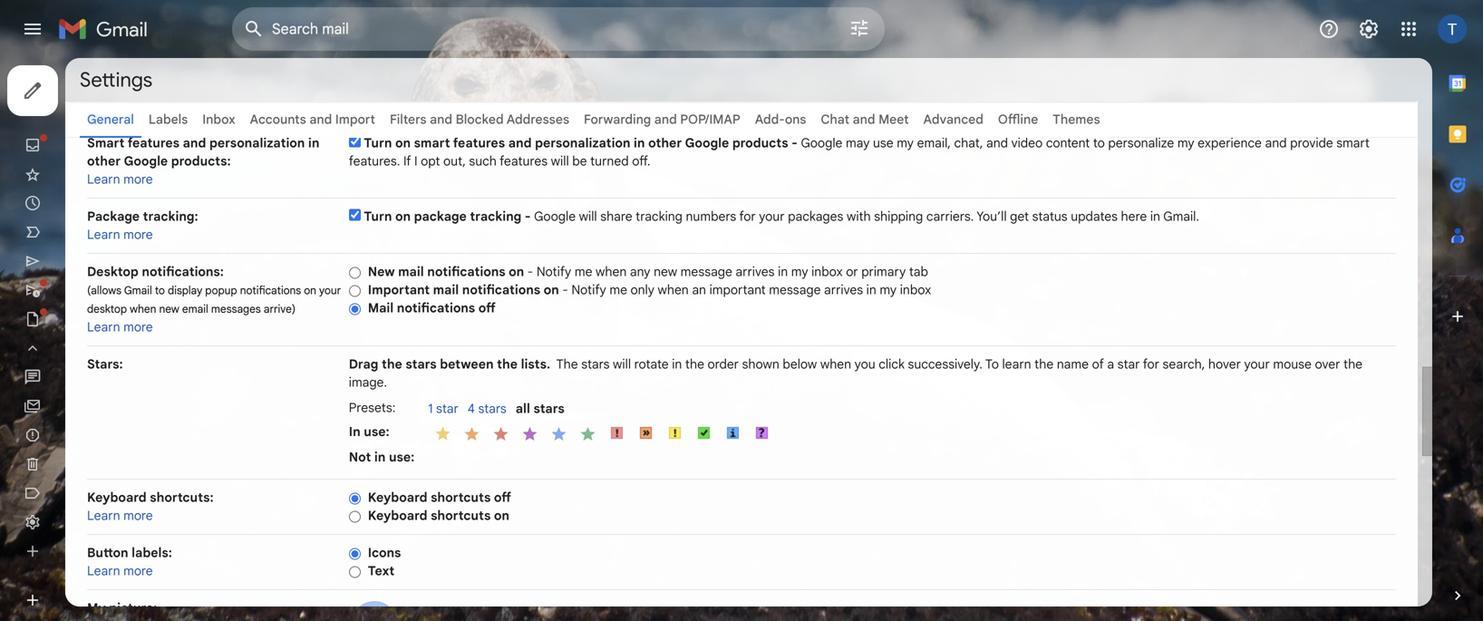 Task type: locate. For each thing, give the bounding box(es) containing it.
arrives
[[736, 264, 775, 280], [824, 282, 863, 298]]

3 learn more link from the top
[[87, 319, 153, 335]]

google down chat
[[801, 135, 843, 151]]

image.
[[349, 375, 387, 390]]

1 vertical spatial arrives
[[824, 282, 863, 298]]

turn on package tracking - google will share tracking numbers for your packages with shipping carriers. you'll get status updates here in gmail.
[[364, 209, 1200, 224]]

new down display
[[159, 302, 179, 316]]

to right content in the top of the page
[[1094, 135, 1105, 151]]

learn more link down desktop on the left of page
[[87, 319, 153, 335]]

personalization down accounts
[[209, 135, 305, 151]]

accounts and import
[[250, 112, 375, 127]]

0 horizontal spatial your
[[319, 284, 341, 297]]

0 horizontal spatial arrives
[[736, 264, 775, 280]]

shortcuts
[[431, 490, 491, 506], [431, 508, 491, 524]]

0 vertical spatial mail
[[398, 264, 424, 280]]

0 horizontal spatial personalization
[[209, 135, 305, 151]]

0 horizontal spatial me
[[575, 264, 593, 280]]

learn up button
[[87, 508, 120, 524]]

important mail notifications on - notify me only when an important message arrives in my inbox
[[368, 282, 932, 298]]

get
[[1010, 209, 1029, 224]]

shown
[[742, 356, 780, 372]]

tab list
[[1433, 58, 1484, 556]]

will inside the stars will rotate in the order shown below when you click successively. to learn the name of a star for search, hover your mouse over the image.
[[613, 356, 631, 372]]

messages
[[211, 302, 261, 316]]

use: down in use: in the left of the page
[[389, 449, 415, 465]]

the right over
[[1344, 356, 1363, 372]]

will left share
[[579, 209, 597, 224]]

smart right provide at the right top
[[1337, 135, 1370, 151]]

features
[[128, 135, 180, 151], [453, 135, 505, 151], [500, 153, 548, 169]]

4 learn from the top
[[87, 508, 120, 524]]

1 horizontal spatial inbox
[[900, 282, 932, 298]]

desktop
[[87, 264, 139, 280]]

learn down button
[[87, 563, 120, 579]]

new inside "desktop notifications: (allows gmail to display popup notifications on your desktop when new email messages arrive) learn more"
[[159, 302, 179, 316]]

1 vertical spatial other
[[87, 153, 121, 169]]

learn
[[1003, 356, 1032, 372]]

1 vertical spatial your
[[319, 284, 341, 297]]

off up between at the left bottom of page
[[479, 300, 496, 316]]

notify left only
[[572, 282, 607, 298]]

1 turn from the top
[[364, 135, 392, 151]]

3 more from the top
[[123, 319, 153, 335]]

1 horizontal spatial your
[[759, 209, 785, 224]]

filters and blocked addresses
[[390, 112, 570, 127]]

personalization inside 'smart features and personalization in other google products: learn more'
[[209, 135, 305, 151]]

desktop
[[87, 302, 127, 316]]

new up important mail notifications on - notify me only when an important message arrives in my inbox on the top
[[654, 264, 678, 280]]

google down smart
[[124, 153, 168, 169]]

Keyboard shortcuts on radio
[[349, 510, 361, 524]]

inbox
[[202, 112, 235, 127]]

learn more link for package
[[87, 227, 153, 243]]

and right chat,
[[987, 135, 1009, 151]]

0 vertical spatial arrives
[[736, 264, 775, 280]]

1 vertical spatial new
[[159, 302, 179, 316]]

0 horizontal spatial new
[[159, 302, 179, 316]]

more inside "desktop notifications: (allows gmail to display popup notifications on your desktop when new email messages arrive) learn more"
[[123, 319, 153, 335]]

0 horizontal spatial inbox
[[812, 264, 843, 280]]

4 stars link
[[468, 401, 516, 419]]

1 star link
[[428, 401, 468, 419]]

packages
[[788, 209, 844, 224]]

2 vertical spatial will
[[613, 356, 631, 372]]

when
[[596, 264, 627, 280], [658, 282, 689, 298], [130, 302, 156, 316], [821, 356, 852, 372]]

turn up features.
[[364, 135, 392, 151]]

learn more link up button
[[87, 508, 153, 524]]

other down forwarding and pop/imap link
[[649, 135, 682, 151]]

1 learn from the top
[[87, 171, 120, 187]]

will left the 'be'
[[551, 153, 569, 169]]

accounts
[[250, 112, 306, 127]]

Search mail text field
[[272, 20, 798, 38]]

1 horizontal spatial other
[[649, 135, 682, 151]]

advanced
[[924, 112, 984, 127]]

blocked
[[456, 112, 504, 127]]

features up 'such'
[[453, 135, 505, 151]]

search mail image
[[238, 13, 270, 45]]

inbox left or
[[812, 264, 843, 280]]

below
[[783, 356, 817, 372]]

2 shortcuts from the top
[[431, 508, 491, 524]]

keyboard shortcuts off
[[368, 490, 511, 506]]

1 learn more link from the top
[[87, 171, 153, 187]]

tracking right package
[[470, 209, 522, 224]]

themes
[[1053, 112, 1101, 127]]

star right 1
[[436, 401, 459, 417]]

0 horizontal spatial other
[[87, 153, 121, 169]]

a
[[1108, 356, 1115, 372]]

turned
[[591, 153, 629, 169]]

inbox down tab
[[900, 282, 932, 298]]

successively.
[[908, 356, 983, 372]]

when left you
[[821, 356, 852, 372]]

more down "labels:"
[[123, 563, 153, 579]]

between
[[440, 356, 494, 372]]

arrives down or
[[824, 282, 863, 298]]

1 vertical spatial for
[[1143, 356, 1160, 372]]

when left any
[[596, 264, 627, 280]]

5 more from the top
[[123, 563, 153, 579]]

0 vertical spatial inbox
[[812, 264, 843, 280]]

order
[[708, 356, 739, 372]]

use: right in
[[364, 424, 390, 440]]

for inside the stars will rotate in the order shown below when you click successively. to learn the name of a star for search, hover your mouse over the image.
[[1143, 356, 1160, 372]]

1 the from the left
[[382, 356, 403, 372]]

off for mail notifications off
[[479, 300, 496, 316]]

keyboard inside keyboard shortcuts: learn more
[[87, 490, 147, 506]]

2 horizontal spatial your
[[1245, 356, 1270, 372]]

- for tracking
[[525, 209, 531, 224]]

tab
[[910, 264, 929, 280]]

main menu image
[[22, 18, 44, 40]]

3 learn from the top
[[87, 319, 120, 335]]

0 horizontal spatial mail
[[398, 264, 424, 280]]

Mail notifications off radio
[[349, 302, 361, 316]]

1 vertical spatial star
[[436, 401, 459, 417]]

and left import
[[310, 112, 332, 127]]

0 horizontal spatial tracking
[[470, 209, 522, 224]]

message right important
[[769, 282, 821, 298]]

for
[[740, 209, 756, 224], [1143, 356, 1160, 372]]

the left the lists.
[[497, 356, 518, 372]]

or
[[846, 264, 859, 280]]

name
[[1057, 356, 1089, 372]]

more for package
[[123, 227, 153, 243]]

mail up the mail notifications off
[[433, 282, 459, 298]]

when down gmail
[[130, 302, 156, 316]]

navigation
[[0, 58, 218, 621]]

1 vertical spatial off
[[494, 490, 511, 506]]

notify for notify me only when an important message arrives in my inbox
[[572, 282, 607, 298]]

notify left any
[[537, 264, 572, 280]]

turn
[[364, 135, 392, 151], [364, 209, 392, 224]]

1 horizontal spatial mail
[[433, 282, 459, 298]]

turn for turn on package tracking - google will share tracking numbers for your packages with shipping carriers. you'll get status updates here in gmail.
[[364, 209, 392, 224]]

1 horizontal spatial for
[[1143, 356, 1160, 372]]

learn for button labels:
[[87, 563, 120, 579]]

me left any
[[575, 264, 593, 280]]

icons
[[368, 545, 401, 561]]

1 vertical spatial to
[[155, 284, 165, 297]]

None checkbox
[[349, 136, 361, 147], [349, 209, 361, 221], [349, 136, 361, 147], [349, 209, 361, 221]]

2 more from the top
[[123, 227, 153, 243]]

stars right 4
[[478, 401, 507, 417]]

1 vertical spatial use:
[[389, 449, 415, 465]]

on inside "desktop notifications: (allows gmail to display popup notifications on your desktop when new email messages arrive) learn more"
[[304, 284, 316, 297]]

learn down package at the top of page
[[87, 227, 120, 243]]

learn inside "desktop notifications: (allows gmail to display popup notifications on your desktop when new email messages arrive) learn more"
[[87, 319, 120, 335]]

use:
[[364, 424, 390, 440], [389, 449, 415, 465]]

0 vertical spatial for
[[740, 209, 756, 224]]

4 learn more link from the top
[[87, 508, 153, 524]]

5 learn from the top
[[87, 563, 120, 579]]

to
[[1094, 135, 1105, 151], [155, 284, 165, 297]]

0 horizontal spatial to
[[155, 284, 165, 297]]

mail for new
[[398, 264, 424, 280]]

1 vertical spatial shortcuts
[[431, 508, 491, 524]]

0 vertical spatial turn
[[364, 135, 392, 151]]

0 vertical spatial shortcuts
[[431, 490, 491, 506]]

learn down desktop on the left of page
[[87, 319, 120, 335]]

0 vertical spatial notify
[[537, 264, 572, 280]]

1 vertical spatial notify
[[572, 282, 607, 298]]

forwarding
[[584, 112, 651, 127]]

my
[[87, 600, 106, 616]]

features right 'such'
[[500, 153, 548, 169]]

general link
[[87, 112, 134, 127]]

the right learn at bottom right
[[1035, 356, 1054, 372]]

0 vertical spatial me
[[575, 264, 593, 280]]

advanced search options image
[[842, 10, 878, 46]]

keyboard shortcuts on
[[368, 508, 510, 524]]

addresses
[[507, 112, 570, 127]]

search,
[[1163, 356, 1206, 372]]

personalization up the 'be'
[[535, 135, 631, 151]]

your
[[759, 209, 785, 224], [319, 284, 341, 297], [1245, 356, 1270, 372]]

more
[[123, 171, 153, 187], [123, 227, 153, 243], [123, 319, 153, 335], [123, 508, 153, 524], [123, 563, 153, 579]]

keyboard up icons
[[368, 508, 428, 524]]

text
[[368, 563, 395, 579]]

1 vertical spatial inbox
[[900, 282, 932, 298]]

the
[[382, 356, 403, 372], [497, 356, 518, 372], [686, 356, 705, 372], [1035, 356, 1054, 372], [1344, 356, 1363, 372]]

2 turn from the top
[[364, 209, 392, 224]]

star inside the stars will rotate in the order shown below when you click successively. to learn the name of a star for search, hover your mouse over the image.
[[1118, 356, 1140, 372]]

the right the drag
[[382, 356, 403, 372]]

learn more link for keyboard
[[87, 508, 153, 524]]

1 horizontal spatial me
[[610, 282, 628, 298]]

your right hover
[[1245, 356, 1270, 372]]

0 vertical spatial will
[[551, 153, 569, 169]]

more inside the button labels: learn more
[[123, 563, 153, 579]]

1 personalization from the left
[[209, 135, 305, 151]]

for left the search,
[[1143, 356, 1160, 372]]

shipping
[[874, 209, 923, 224]]

me for only
[[610, 282, 628, 298]]

notify
[[537, 264, 572, 280], [572, 282, 607, 298]]

0 horizontal spatial will
[[551, 153, 569, 169]]

in right 'rotate'
[[672, 356, 682, 372]]

1 horizontal spatial tracking
[[636, 209, 683, 224]]

in down turn on package tracking - google will share tracking numbers for your packages with shipping carriers. you'll get status updates here in gmail.
[[778, 264, 788, 280]]

stars
[[406, 356, 437, 372], [582, 356, 610, 372], [478, 401, 507, 417], [534, 401, 565, 417]]

for right numbers
[[740, 209, 756, 224]]

not
[[349, 449, 371, 465]]

0 horizontal spatial message
[[681, 264, 733, 280]]

chat and meet link
[[821, 112, 909, 127]]

other down smart
[[87, 153, 121, 169]]

your left "important mail notifications on" option
[[319, 284, 341, 297]]

important
[[368, 282, 430, 298]]

notifications
[[427, 264, 506, 280], [462, 282, 541, 298], [240, 284, 301, 297], [397, 300, 475, 316]]

your left packages
[[759, 209, 785, 224]]

Text radio
[[349, 565, 361, 579]]

learn inside the button labels: learn more
[[87, 563, 120, 579]]

personalize
[[1109, 135, 1175, 151]]

1 vertical spatial mail
[[433, 282, 459, 298]]

all
[[516, 401, 530, 417]]

and right filters
[[430, 112, 453, 127]]

add-
[[755, 112, 785, 127]]

1 horizontal spatial smart
[[1337, 135, 1370, 151]]

your inside "desktop notifications: (allows gmail to display popup notifications on your desktop when new email messages arrive) learn more"
[[319, 284, 341, 297]]

the left order
[[686, 356, 705, 372]]

will left 'rotate'
[[613, 356, 631, 372]]

more up "labels:"
[[123, 508, 153, 524]]

1 horizontal spatial to
[[1094, 135, 1105, 151]]

google inside 'smart features and personalization in other google products: learn more'
[[124, 153, 168, 169]]

1 vertical spatial me
[[610, 282, 628, 298]]

me
[[575, 264, 593, 280], [610, 282, 628, 298]]

1 more from the top
[[123, 171, 153, 187]]

learn more link down button
[[87, 563, 153, 579]]

when inside "desktop notifications: (allows gmail to display popup notifications on your desktop when new email messages arrive) learn more"
[[130, 302, 156, 316]]

smart up opt
[[414, 135, 450, 151]]

1 horizontal spatial personalization
[[535, 135, 631, 151]]

learn more link for smart
[[87, 171, 153, 187]]

keyboard for keyboard shortcuts: learn more
[[87, 490, 147, 506]]

if
[[404, 153, 411, 169]]

learn more link down package at the top of page
[[87, 227, 153, 243]]

message up the an
[[681, 264, 733, 280]]

my right use at the right top of page
[[897, 135, 914, 151]]

to inside "google may use my email, chat, and video content to personalize my experience and provide smart features. if i opt out, such features will be turned off."
[[1094, 135, 1105, 151]]

Important mail notifications on radio
[[349, 284, 361, 298]]

turn up the new
[[364, 209, 392, 224]]

over
[[1315, 356, 1341, 372]]

2 personalization from the left
[[535, 135, 631, 151]]

more down package at the top of page
[[123, 227, 153, 243]]

2 smart from the left
[[1337, 135, 1370, 151]]

learn down smart
[[87, 171, 120, 187]]

more inside package tracking: learn more
[[123, 227, 153, 243]]

more down desktop on the left of page
[[123, 319, 153, 335]]

will inside "google may use my email, chat, and video content to personalize my experience and provide smart features. if i opt out, such features will be turned off."
[[551, 153, 569, 169]]

tracking right share
[[636, 209, 683, 224]]

off up 'keyboard shortcuts on'
[[494, 490, 511, 506]]

keyboard up button
[[87, 490, 147, 506]]

meet
[[879, 112, 909, 127]]

0 horizontal spatial smart
[[414, 135, 450, 151]]

learn inside keyboard shortcuts: learn more
[[87, 508, 120, 524]]

2 horizontal spatial will
[[613, 356, 631, 372]]

learn for keyboard shortcuts:
[[87, 508, 120, 524]]

me for when
[[575, 264, 593, 280]]

1 horizontal spatial star
[[1118, 356, 1140, 372]]

2 learn from the top
[[87, 227, 120, 243]]

more inside keyboard shortcuts: learn more
[[123, 508, 153, 524]]

shortcuts down keyboard shortcuts off
[[431, 508, 491, 524]]

1 vertical spatial turn
[[364, 209, 392, 224]]

star right 'a'
[[1118, 356, 1140, 372]]

filters
[[390, 112, 427, 127]]

google down the 'be'
[[534, 209, 576, 224]]

and up products:
[[183, 135, 206, 151]]

4 more from the top
[[123, 508, 153, 524]]

arrives up important
[[736, 264, 775, 280]]

0 vertical spatial off
[[479, 300, 496, 316]]

5 learn more link from the top
[[87, 563, 153, 579]]

features down labels link
[[128, 135, 180, 151]]

keyboard right keyboard shortcuts off option
[[368, 490, 428, 506]]

0 vertical spatial star
[[1118, 356, 1140, 372]]

0 vertical spatial new
[[654, 264, 678, 280]]

learn more link for button
[[87, 563, 153, 579]]

more up package at the top of page
[[123, 171, 153, 187]]

pop/imap
[[680, 112, 741, 127]]

in right "not"
[[374, 449, 386, 465]]

learn inside package tracking: learn more
[[87, 227, 120, 243]]

mail for important
[[433, 282, 459, 298]]

2 learn more link from the top
[[87, 227, 153, 243]]

when inside the stars will rotate in the order shown below when you click successively. to learn the name of a star for search, hover your mouse over the image.
[[821, 356, 852, 372]]

Keyboard shortcuts off radio
[[349, 492, 361, 505]]

advanced link
[[924, 112, 984, 127]]

smart inside "google may use my email, chat, and video content to personalize my experience and provide smart features. if i opt out, such features will be turned off."
[[1337, 135, 1370, 151]]

features inside "google may use my email, chat, and video content to personalize my experience and provide smart features. if i opt out, such features will be turned off."
[[500, 153, 548, 169]]

chat,
[[955, 135, 984, 151]]

0 vertical spatial to
[[1094, 135, 1105, 151]]

to right gmail
[[155, 284, 165, 297]]

and down addresses
[[509, 135, 532, 151]]

None search field
[[232, 7, 885, 51]]

me left only
[[610, 282, 628, 298]]

learn
[[87, 171, 120, 187], [87, 227, 120, 243], [87, 319, 120, 335], [87, 508, 120, 524], [87, 563, 120, 579]]

3 the from the left
[[686, 356, 705, 372]]

in down accounts and import link
[[308, 135, 320, 151]]

mail up important
[[398, 264, 424, 280]]

learn more link up package at the top of page
[[87, 171, 153, 187]]

labels:
[[132, 545, 172, 561]]

forwarding and pop/imap link
[[584, 112, 741, 127]]

stars right the
[[582, 356, 610, 372]]

1 vertical spatial message
[[769, 282, 821, 298]]

accounts and import link
[[250, 112, 375, 127]]

themes link
[[1053, 112, 1101, 127]]

1 horizontal spatial will
[[579, 209, 597, 224]]

button labels: learn more
[[87, 545, 172, 579]]

1 vertical spatial will
[[579, 209, 597, 224]]

inbox
[[812, 264, 843, 280], [900, 282, 932, 298]]

1 shortcuts from the top
[[431, 490, 491, 506]]

and left 'pop/imap'
[[655, 112, 677, 127]]

2 vertical spatial your
[[1245, 356, 1270, 372]]

my picture:
[[87, 600, 157, 616]]

shortcuts up 'keyboard shortcuts on'
[[431, 490, 491, 506]]



Task type: vqa. For each thing, say whether or not it's contained in the screenshot.
the top star
yes



Task type: describe. For each thing, give the bounding box(es) containing it.
my left experience
[[1178, 135, 1195, 151]]

drag
[[349, 356, 379, 372]]

products
[[733, 135, 789, 151]]

- for any
[[528, 264, 533, 280]]

- for when
[[563, 282, 568, 298]]

notifications inside "desktop notifications: (allows gmail to display popup notifications on your desktop when new email messages arrive) learn more"
[[240, 284, 301, 297]]

with
[[847, 209, 871, 224]]

i
[[414, 153, 418, 169]]

package
[[414, 209, 467, 224]]

1 tracking from the left
[[470, 209, 522, 224]]

inbox link
[[202, 112, 235, 127]]

other inside 'smart features and personalization in other google products: learn more'
[[87, 153, 121, 169]]

use
[[873, 135, 894, 151]]

google inside "google may use my email, chat, and video content to personalize my experience and provide smart features. if i opt out, such features will be turned off."
[[801, 135, 843, 151]]

package tracking: learn more
[[87, 209, 198, 243]]

0 vertical spatial use:
[[364, 424, 390, 440]]

1 smart from the left
[[414, 135, 450, 151]]

gmail
[[124, 284, 152, 297]]

in down primary
[[867, 282, 877, 298]]

not in use:
[[349, 449, 415, 465]]

picture:
[[109, 600, 157, 616]]

1 horizontal spatial new
[[654, 264, 678, 280]]

offline link
[[998, 112, 1039, 127]]

my down primary
[[880, 282, 897, 298]]

arrive)
[[264, 302, 296, 316]]

Icons radio
[[349, 547, 361, 561]]

new
[[368, 264, 395, 280]]

when left the an
[[658, 282, 689, 298]]

1 horizontal spatial arrives
[[824, 282, 863, 298]]

only
[[631, 282, 655, 298]]

opt
[[421, 153, 440, 169]]

smart features and personalization in other google products: learn more
[[87, 135, 320, 187]]

an
[[692, 282, 706, 298]]

mouse
[[1274, 356, 1312, 372]]

may
[[846, 135, 870, 151]]

such
[[469, 153, 497, 169]]

in up 'off.'
[[634, 135, 645, 151]]

click
[[879, 356, 905, 372]]

forwarding and pop/imap
[[584, 112, 741, 127]]

the stars will rotate in the order shown below when you click successively. to learn the name of a star for search, hover your mouse over the image.
[[349, 356, 1363, 390]]

stars right all at the left
[[534, 401, 565, 417]]

labels
[[149, 112, 188, 127]]

0 horizontal spatial for
[[740, 209, 756, 224]]

shortcuts for on
[[431, 508, 491, 524]]

to
[[986, 356, 999, 372]]

my left or
[[792, 264, 809, 280]]

in inside 'smart features and personalization in other google products: learn more'
[[308, 135, 320, 151]]

google down 'pop/imap'
[[685, 135, 729, 151]]

learn inside 'smart features and personalization in other google products: learn more'
[[87, 171, 120, 187]]

and up may
[[853, 112, 876, 127]]

rotate
[[635, 356, 669, 372]]

shortcuts for off
[[431, 490, 491, 506]]

4
[[468, 401, 475, 417]]

(allows
[[87, 284, 122, 297]]

off.
[[632, 153, 651, 169]]

more inside 'smart features and personalization in other google products: learn more'
[[123, 171, 153, 187]]

features inside 'smart features and personalization in other google products: learn more'
[[128, 135, 180, 151]]

keyboard for keyboard shortcuts on
[[368, 508, 428, 524]]

settings
[[80, 67, 152, 93]]

0 horizontal spatial star
[[436, 401, 459, 417]]

gmail image
[[58, 11, 157, 47]]

popup
[[205, 284, 237, 297]]

notify for notify me when any new message arrives in my inbox or primary tab
[[537, 264, 572, 280]]

more for keyboard
[[123, 508, 153, 524]]

keyboard for keyboard shortcuts off
[[368, 490, 428, 506]]

video
[[1012, 135, 1043, 151]]

1 horizontal spatial message
[[769, 282, 821, 298]]

stars inside the stars will rotate in the order shown below when you click successively. to learn the name of a star for search, hover your mouse over the image.
[[582, 356, 610, 372]]

shortcuts:
[[150, 490, 214, 506]]

1
[[428, 401, 433, 417]]

in inside the stars will rotate in the order shown below when you click successively. to learn the name of a star for search, hover your mouse over the image.
[[672, 356, 682, 372]]

off for keyboard shortcuts off
[[494, 490, 511, 506]]

content
[[1046, 135, 1090, 151]]

of
[[1092, 356, 1104, 372]]

import
[[335, 112, 375, 127]]

hover
[[1209, 356, 1242, 372]]

to inside "desktop notifications: (allows gmail to display popup notifications on your desktop when new email messages arrive) learn more"
[[155, 284, 165, 297]]

carriers.
[[927, 209, 974, 224]]

offline
[[998, 112, 1039, 127]]

tracking:
[[143, 209, 198, 224]]

add-ons
[[755, 112, 807, 127]]

provide
[[1291, 135, 1334, 151]]

you
[[855, 356, 876, 372]]

in
[[349, 424, 361, 440]]

0 vertical spatial your
[[759, 209, 785, 224]]

turn for turn on smart features and personalization in other google products -
[[364, 135, 392, 151]]

the
[[557, 356, 578, 372]]

settings image
[[1359, 18, 1380, 40]]

0 vertical spatial message
[[681, 264, 733, 280]]

more for button
[[123, 563, 153, 579]]

package
[[87, 209, 140, 224]]

and left provide at the right top
[[1266, 135, 1287, 151]]

lists.
[[521, 356, 551, 372]]

important
[[710, 282, 766, 298]]

support image
[[1319, 18, 1340, 40]]

here
[[1121, 209, 1147, 224]]

2 the from the left
[[497, 356, 518, 372]]

4 the from the left
[[1035, 356, 1054, 372]]

and inside 'smart features and personalization in other google products: learn more'
[[183, 135, 206, 151]]

filters and blocked addresses link
[[390, 112, 570, 127]]

New mail notifications on radio
[[349, 266, 361, 280]]

your inside the stars will rotate in the order shown below when you click successively. to learn the name of a star for search, hover your mouse over the image.
[[1245, 356, 1270, 372]]

email
[[182, 302, 208, 316]]

notifications:
[[142, 264, 224, 280]]

2 tracking from the left
[[636, 209, 683, 224]]

gmail.
[[1164, 209, 1200, 224]]

turn on smart features and personalization in other google products -
[[364, 135, 801, 151]]

mail
[[368, 300, 394, 316]]

5 the from the left
[[1344, 356, 1363, 372]]

primary
[[862, 264, 906, 280]]

experience
[[1198, 135, 1262, 151]]

stars up 1
[[406, 356, 437, 372]]

desktop notifications: (allows gmail to display popup notifications on your desktop when new email messages arrive) learn more
[[87, 264, 341, 335]]

updates
[[1071, 209, 1118, 224]]

1 star 4 stars all stars
[[428, 401, 565, 417]]

stars:
[[87, 356, 123, 372]]

chat
[[821, 112, 850, 127]]

presets:
[[349, 400, 396, 416]]

in use:
[[349, 424, 390, 440]]

in right here
[[1151, 209, 1161, 224]]

chat and meet
[[821, 112, 909, 127]]

any
[[630, 264, 651, 280]]

0 vertical spatial other
[[649, 135, 682, 151]]

mail notifications off
[[368, 300, 496, 316]]

new mail notifications on - notify me when any new message arrives in my inbox or primary tab
[[368, 264, 929, 280]]

learn for package tracking:
[[87, 227, 120, 243]]



